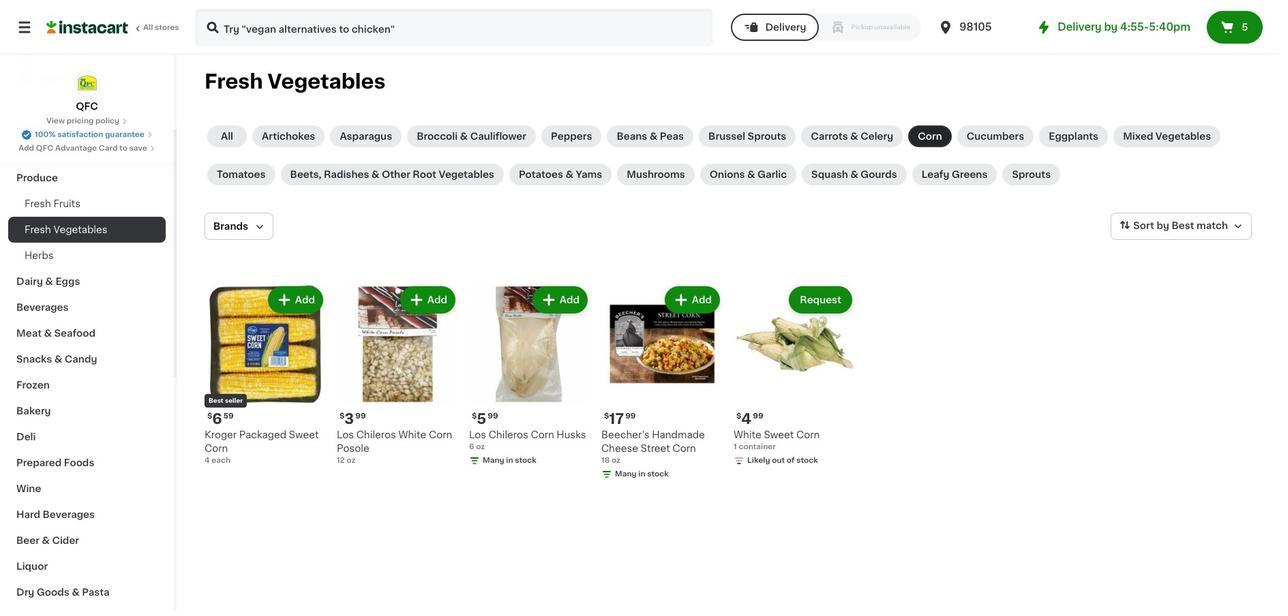Task type: describe. For each thing, give the bounding box(es) containing it.
bakery link
[[8, 398, 166, 424]]

100% satisfaction guarantee
[[35, 131, 144, 138]]

product group containing 17
[[601, 284, 723, 483]]

buy it again link
[[8, 37, 166, 64]]

policy
[[96, 117, 119, 125]]

bakery
[[16, 406, 51, 416]]

potatoes & yams
[[519, 170, 602, 179]]

dairy & eggs
[[16, 277, 80, 286]]

& for potatoes & yams
[[566, 170, 574, 179]]

chileros for white
[[356, 430, 396, 440]]

fresh vegetables link
[[8, 217, 166, 243]]

& for broccoli & cauliflower
[[460, 132, 468, 141]]

seafood
[[54, 329, 95, 338]]

out
[[772, 457, 785, 464]]

leafy greens
[[922, 170, 988, 179]]

beets,
[[290, 170, 322, 179]]

add button for 3
[[401, 288, 454, 312]]

99 for 17
[[625, 413, 636, 420]]

meat
[[16, 329, 42, 338]]

eggplants
[[1049, 132, 1099, 141]]

white inside los chileros white corn posole 12 oz
[[398, 430, 426, 440]]

yams
[[576, 170, 602, 179]]

$ for 4
[[736, 413, 741, 420]]

fresh vegetables inside "link"
[[25, 225, 107, 235]]

brands button
[[205, 213, 273, 240]]

brands
[[213, 222, 248, 231]]

beverages link
[[8, 295, 166, 320]]

99 for 3
[[355, 413, 366, 420]]

street
[[641, 444, 670, 453]]

prepared foods
[[16, 458, 94, 468]]

card
[[99, 145, 118, 152]]

Best match Sort by field
[[1111, 213, 1252, 240]]

other
[[382, 170, 410, 179]]

broccoli & cauliflower
[[417, 132, 526, 141]]

Search field
[[196, 10, 712, 45]]

6 inside the los chileros corn husks 6 oz
[[469, 443, 474, 451]]

beecher's
[[601, 430, 650, 440]]

all link
[[207, 125, 247, 147]]

fresh for produce
[[25, 199, 51, 209]]

sprouts link
[[1003, 164, 1060, 185]]

los for posole
[[337, 430, 354, 440]]

view pricing policy link
[[46, 116, 128, 127]]

tomatoes
[[217, 170, 266, 179]]

goods
[[37, 588, 69, 597]]

match
[[1197, 221, 1228, 231]]

vegetables right mixed
[[1156, 132, 1211, 141]]

frozen
[[16, 380, 50, 390]]

add qfc advantage card to save link
[[19, 143, 155, 154]]

mixed vegetables link
[[1114, 125, 1221, 147]]

to
[[119, 145, 127, 152]]

likely out of stock
[[747, 457, 818, 464]]

mushrooms
[[627, 170, 685, 179]]

cucumbers link
[[957, 125, 1034, 147]]

stores
[[155, 24, 179, 31]]

all for all
[[221, 132, 233, 141]]

snacks & candy
[[16, 355, 97, 364]]

dry goods & pasta link
[[8, 580, 166, 605]]

brussel
[[709, 132, 745, 141]]

product group containing 4
[[734, 284, 855, 469]]

buy it again
[[38, 46, 96, 55]]

by for sort
[[1157, 221, 1169, 231]]

hard
[[16, 510, 40, 520]]

garlic
[[758, 170, 787, 179]]

oz for cheese
[[612, 457, 621, 464]]

dairy
[[16, 277, 43, 286]]

container
[[739, 443, 776, 451]]

it
[[60, 46, 67, 55]]

best for best match
[[1172, 221, 1194, 231]]

mixed vegetables
[[1123, 132, 1211, 141]]

& for carrots & celery
[[850, 132, 858, 141]]

5 inside the product group
[[477, 412, 486, 426]]

posole
[[337, 444, 369, 453]]

5 button
[[1207, 11, 1263, 44]]

stock for 5
[[515, 457, 537, 464]]

satisfaction
[[57, 131, 103, 138]]

0 vertical spatial fresh
[[205, 72, 263, 91]]

peppers
[[551, 132, 592, 141]]

delivery by 4:55-5:40pm link
[[1036, 19, 1191, 35]]

oz inside the los chileros corn husks 6 oz
[[476, 443, 485, 451]]

vegetables down broccoli & cauliflower on the top of page
[[439, 170, 494, 179]]

add for 3
[[427, 295, 447, 305]]

potatoes
[[519, 170, 563, 179]]

leafy greens link
[[912, 164, 997, 185]]

$ 4 99
[[736, 412, 763, 426]]

product group containing 3
[[337, 284, 458, 466]]

pricing
[[67, 117, 94, 125]]

delivery for delivery
[[765, 23, 806, 32]]

by for delivery
[[1104, 22, 1118, 32]]

in for 5
[[506, 457, 513, 464]]

99 for 4
[[753, 413, 763, 420]]

0 vertical spatial 6
[[212, 412, 222, 426]]

& left other
[[372, 170, 379, 179]]

& for beans & peas
[[650, 132, 658, 141]]

& for onions & garlic
[[747, 170, 755, 179]]

$ for 6
[[207, 413, 212, 420]]

hard beverages
[[16, 510, 95, 520]]

squash & gourds
[[811, 170, 897, 179]]

& for beer & cider
[[42, 536, 50, 545]]

5 inside "button"
[[1242, 23, 1248, 32]]

sweet inside kroger packaged sweet corn 4 each
[[289, 430, 319, 440]]

liquor link
[[8, 554, 166, 580]]

best for best seller
[[209, 398, 224, 404]]

cider
[[52, 536, 79, 545]]

add for 5
[[560, 295, 580, 305]]

oz for white
[[347, 457, 356, 464]]

corn inside beecher's handmade cheese street corn 18 oz
[[673, 444, 696, 453]]

instacart logo image
[[46, 19, 128, 35]]

5:40pm
[[1149, 22, 1191, 32]]

tomatoes link
[[207, 164, 275, 185]]

herbs
[[25, 251, 54, 260]]

4:55-
[[1120, 22, 1149, 32]]

fresh fruits link
[[8, 191, 166, 217]]

$ for 17
[[604, 413, 609, 420]]

beans & peas link
[[607, 125, 694, 147]]

beer & cider
[[16, 536, 79, 545]]

guarantee
[[105, 131, 144, 138]]

corn link
[[908, 125, 952, 147]]

recipes
[[16, 121, 56, 131]]

onions & garlic
[[710, 170, 787, 179]]

sprouts inside brussel sprouts link
[[748, 132, 786, 141]]



Task type: locate. For each thing, give the bounding box(es) containing it.
peas
[[660, 132, 684, 141]]

1 vertical spatial many in stock
[[615, 470, 669, 478]]

beverages up cider
[[43, 510, 95, 520]]

kroger packaged sweet corn 4 each
[[205, 430, 319, 464]]

$ inside $ 6 59
[[207, 413, 212, 420]]

4 product group from the left
[[601, 284, 723, 483]]

1 vertical spatial beverages
[[43, 510, 95, 520]]

leafy
[[922, 170, 949, 179]]

1 white from the left
[[398, 430, 426, 440]]

sprouts down cucumbers link
[[1012, 170, 1051, 179]]

thanksgiving link
[[8, 139, 166, 165]]

prepared foods link
[[8, 450, 166, 476]]

best left seller at the bottom left of page
[[209, 398, 224, 404]]

oz inside los chileros white corn posole 12 oz
[[347, 457, 356, 464]]

delivery inside button
[[765, 23, 806, 32]]

beverages inside "link"
[[43, 510, 95, 520]]

beans
[[617, 132, 647, 141]]

0 vertical spatial qfc
[[76, 102, 98, 111]]

$ up beecher's
[[604, 413, 609, 420]]

1 99 from the left
[[355, 413, 366, 420]]

1 vertical spatial many
[[615, 470, 637, 478]]

los for 6
[[469, 430, 486, 440]]

los inside los chileros white corn posole 12 oz
[[337, 430, 354, 440]]

seller
[[225, 398, 243, 404]]

99 inside $ 17 99
[[625, 413, 636, 420]]

& for squash & gourds
[[850, 170, 858, 179]]

sweet inside white sweet corn 1 container
[[764, 430, 794, 440]]

1 horizontal spatial sprouts
[[1012, 170, 1051, 179]]

1 horizontal spatial stock
[[647, 470, 669, 478]]

corn inside the los chileros corn husks 6 oz
[[531, 430, 554, 440]]

2 $ from the left
[[340, 413, 345, 420]]

corn inside los chileros white corn posole 12 oz
[[429, 430, 452, 440]]

chileros down $ 5 99
[[489, 430, 528, 440]]

oz inside beecher's handmade cheese street corn 18 oz
[[612, 457, 621, 464]]

0 horizontal spatial oz
[[347, 457, 356, 464]]

1 horizontal spatial many in stock
[[615, 470, 669, 478]]

corn inside white sweet corn 1 container
[[796, 430, 820, 440]]

deli link
[[8, 424, 166, 450]]

carrots & celery link
[[801, 125, 903, 147]]

6 left 59
[[212, 412, 222, 426]]

4 99 from the left
[[753, 413, 763, 420]]

husks
[[557, 430, 586, 440]]

0 horizontal spatial sweet
[[289, 430, 319, 440]]

delivery
[[1058, 22, 1102, 32], [765, 23, 806, 32]]

0 vertical spatial best
[[1172, 221, 1194, 231]]

best
[[1172, 221, 1194, 231], [209, 398, 224, 404]]

1 add button from the left
[[269, 288, 322, 312]]

liquor
[[16, 562, 48, 571]]

all stores
[[143, 24, 179, 31]]

best left match
[[1172, 221, 1194, 231]]

0 horizontal spatial sprouts
[[748, 132, 786, 141]]

1 horizontal spatial 5
[[1242, 23, 1248, 32]]

in down street
[[638, 470, 645, 478]]

many down 'cheese' on the left bottom of page
[[615, 470, 637, 478]]

hard beverages link
[[8, 502, 166, 528]]

0 horizontal spatial qfc
[[36, 145, 53, 152]]

white sweet corn 1 container
[[734, 430, 820, 451]]

$ for 3
[[340, 413, 345, 420]]

99 up white sweet corn 1 container
[[753, 413, 763, 420]]

vegetables up artichokes
[[267, 72, 385, 91]]

$ up posole
[[340, 413, 345, 420]]

sweet right packaged
[[289, 430, 319, 440]]

0 vertical spatial all
[[143, 24, 153, 31]]

0 vertical spatial fresh vegetables
[[205, 72, 385, 91]]

1 horizontal spatial fresh vegetables
[[205, 72, 385, 91]]

qfc up view pricing policy link
[[76, 102, 98, 111]]

0 vertical spatial many
[[483, 457, 504, 464]]

0 horizontal spatial 5
[[477, 412, 486, 426]]

1 vertical spatial fresh
[[25, 199, 51, 209]]

0 vertical spatial in
[[506, 457, 513, 464]]

0 horizontal spatial los
[[337, 430, 354, 440]]

4 up container
[[741, 412, 752, 426]]

1 los from the left
[[337, 430, 354, 440]]

1 chileros from the left
[[356, 430, 396, 440]]

2 horizontal spatial oz
[[612, 457, 621, 464]]

$ inside $ 5 99
[[472, 413, 477, 420]]

mixed
[[1123, 132, 1153, 141]]

99 right 3
[[355, 413, 366, 420]]

0 horizontal spatial chileros
[[356, 430, 396, 440]]

5
[[1242, 23, 1248, 32], [477, 412, 486, 426]]

3 product group from the left
[[469, 284, 590, 469]]

white inside white sweet corn 1 container
[[734, 430, 762, 440]]

2 add button from the left
[[401, 288, 454, 312]]

& inside "link"
[[54, 355, 62, 364]]

99 up the los chileros corn husks 6 oz
[[488, 413, 498, 420]]

qfc link
[[74, 71, 100, 113]]

0 horizontal spatial white
[[398, 430, 426, 440]]

1 product group from the left
[[205, 284, 326, 466]]

by inside field
[[1157, 221, 1169, 231]]

dry goods & pasta
[[16, 588, 110, 597]]

delivery by 4:55-5:40pm
[[1058, 22, 1191, 32]]

1 horizontal spatial all
[[221, 132, 233, 141]]

all for all stores
[[143, 24, 153, 31]]

qfc logo image
[[74, 71, 100, 97]]

1 vertical spatial 5
[[477, 412, 486, 426]]

onions
[[710, 170, 745, 179]]

& left gourds
[[850, 170, 858, 179]]

& left garlic
[[747, 170, 755, 179]]

many in stock
[[483, 457, 537, 464], [615, 470, 669, 478]]

2 99 from the left
[[488, 413, 498, 420]]

stock down street
[[647, 470, 669, 478]]

many down the los chileros corn husks 6 oz
[[483, 457, 504, 464]]

1 horizontal spatial sweet
[[764, 430, 794, 440]]

6
[[212, 412, 222, 426], [469, 443, 474, 451]]

1 horizontal spatial delivery
[[1058, 22, 1102, 32]]

sprouts inside sprouts "link"
[[1012, 170, 1051, 179]]

best match
[[1172, 221, 1228, 231]]

fresh for fresh fruits
[[25, 225, 51, 235]]

fresh vegetables down fruits
[[25, 225, 107, 235]]

$ inside $ 3 99
[[340, 413, 345, 420]]

1 horizontal spatial qfc
[[76, 102, 98, 111]]

2 vertical spatial fresh
[[25, 225, 51, 235]]

broccoli
[[417, 132, 458, 141]]

stock for 17
[[647, 470, 669, 478]]

oz right 12
[[347, 457, 356, 464]]

& left yams
[[566, 170, 574, 179]]

onions & garlic link
[[700, 164, 796, 185]]

0 vertical spatial beverages
[[16, 303, 69, 312]]

99 inside $ 3 99
[[355, 413, 366, 420]]

1 vertical spatial best
[[209, 398, 224, 404]]

kroger
[[205, 430, 237, 440]]

los down $ 5 99
[[469, 430, 486, 440]]

beets, radishes & other root vegetables
[[290, 170, 494, 179]]

$ inside $ 17 99
[[604, 413, 609, 420]]

prepared
[[16, 458, 62, 468]]

99 for 5
[[488, 413, 498, 420]]

0 vertical spatial many in stock
[[483, 457, 537, 464]]

None search field
[[195, 8, 714, 46]]

service type group
[[731, 14, 921, 41]]

2 chileros from the left
[[489, 430, 528, 440]]

0 horizontal spatial 4
[[205, 457, 210, 464]]

2 product group from the left
[[337, 284, 458, 466]]

2 sweet from the left
[[764, 430, 794, 440]]

add for 6
[[295, 295, 315, 305]]

99
[[355, 413, 366, 420], [488, 413, 498, 420], [625, 413, 636, 420], [753, 413, 763, 420]]

1 horizontal spatial 6
[[469, 443, 474, 451]]

& left candy
[[54, 355, 62, 364]]

meat & seafood link
[[8, 320, 166, 346]]

advantage
[[55, 145, 97, 152]]

los inside the los chileros corn husks 6 oz
[[469, 430, 486, 440]]

chileros
[[356, 430, 396, 440], [489, 430, 528, 440]]

99 right 17
[[625, 413, 636, 420]]

many for 5
[[483, 457, 504, 464]]

1 horizontal spatial by
[[1157, 221, 1169, 231]]

by left 4:55-
[[1104, 22, 1118, 32]]

& for meat & seafood
[[44, 329, 52, 338]]

fresh down the produce
[[25, 199, 51, 209]]

many in stock for 5
[[483, 457, 537, 464]]

0 horizontal spatial fresh vegetables
[[25, 225, 107, 235]]

artichokes
[[262, 132, 315, 141]]

chileros for corn
[[489, 430, 528, 440]]

fresh up all link
[[205, 72, 263, 91]]

fruits
[[54, 199, 80, 209]]

$ 6 59
[[207, 412, 234, 426]]

5 $ from the left
[[736, 413, 741, 420]]

0 horizontal spatial in
[[506, 457, 513, 464]]

beets, radishes & other root vegetables link
[[281, 164, 504, 185]]

lists link
[[8, 64, 166, 91]]

add button for 17
[[666, 288, 719, 312]]

1 horizontal spatial best
[[1172, 221, 1194, 231]]

0 horizontal spatial by
[[1104, 22, 1118, 32]]

candy
[[65, 355, 97, 364]]

eggplants link
[[1039, 125, 1108, 147]]

$ up the los chileros corn husks 6 oz
[[472, 413, 477, 420]]

delivery for delivery by 4:55-5:40pm
[[1058, 22, 1102, 32]]

by
[[1104, 22, 1118, 32], [1157, 221, 1169, 231]]

fresh up herbs
[[25, 225, 51, 235]]

17
[[609, 412, 624, 426]]

add button for 6
[[269, 288, 322, 312]]

many for 17
[[615, 470, 637, 478]]

2 horizontal spatial stock
[[797, 457, 818, 464]]

squash
[[811, 170, 848, 179]]

corn inside kroger packaged sweet corn 4 each
[[205, 444, 228, 453]]

qfc down the 100%
[[36, 145, 53, 152]]

chileros inside the los chileros corn husks 6 oz
[[489, 430, 528, 440]]

dry
[[16, 588, 34, 597]]

stock right the "of"
[[797, 457, 818, 464]]

cauliflower
[[470, 132, 526, 141]]

$ for 5
[[472, 413, 477, 420]]

1 vertical spatial qfc
[[36, 145, 53, 152]]

1 horizontal spatial 4
[[741, 412, 752, 426]]

12
[[337, 457, 345, 464]]

add for 17
[[692, 295, 712, 305]]

all up 'tomatoes'
[[221, 132, 233, 141]]

& right broccoli
[[460, 132, 468, 141]]

100% satisfaction guarantee button
[[21, 127, 153, 140]]

& left eggs at top left
[[45, 277, 53, 286]]

chileros inside los chileros white corn posole 12 oz
[[356, 430, 396, 440]]

los up posole
[[337, 430, 354, 440]]

3 add button from the left
[[534, 288, 586, 312]]

3 $ from the left
[[472, 413, 477, 420]]

$ inside $ 4 99
[[736, 413, 741, 420]]

1 horizontal spatial many
[[615, 470, 637, 478]]

request button
[[790, 288, 851, 312]]

1 vertical spatial 4
[[205, 457, 210, 464]]

carrots
[[811, 132, 848, 141]]

in for 17
[[638, 470, 645, 478]]

& left peas on the top right of page
[[650, 132, 658, 141]]

1 $ from the left
[[207, 413, 212, 420]]

4 add button from the left
[[666, 288, 719, 312]]

0 horizontal spatial delivery
[[765, 23, 806, 32]]

$ left 59
[[207, 413, 212, 420]]

view pricing policy
[[46, 117, 119, 125]]

brussel sprouts link
[[699, 125, 796, 147]]

artichokes link
[[252, 125, 325, 147]]

4 $ from the left
[[604, 413, 609, 420]]

beans & peas
[[617, 132, 684, 141]]

foods
[[64, 458, 94, 468]]

by right sort
[[1157, 221, 1169, 231]]

carrots & celery
[[811, 132, 893, 141]]

4 inside kroger packaged sweet corn 4 each
[[205, 457, 210, 464]]

1 vertical spatial by
[[1157, 221, 1169, 231]]

cucumbers
[[967, 132, 1024, 141]]

chileros up posole
[[356, 430, 396, 440]]

sweet up container
[[764, 430, 794, 440]]

beer & cider link
[[8, 528, 166, 554]]

0 horizontal spatial all
[[143, 24, 153, 31]]

snacks
[[16, 355, 52, 364]]

1 horizontal spatial los
[[469, 430, 486, 440]]

oz
[[476, 443, 485, 451], [347, 457, 356, 464], [612, 457, 621, 464]]

2 los from the left
[[469, 430, 486, 440]]

asparagus link
[[330, 125, 402, 147]]

$ up 1
[[736, 413, 741, 420]]

snacks & candy link
[[8, 346, 166, 372]]

product group containing 5
[[469, 284, 590, 469]]

& right beer
[[42, 536, 50, 545]]

stock down the los chileros corn husks 6 oz
[[515, 457, 537, 464]]

1 vertical spatial all
[[221, 132, 233, 141]]

radishes
[[324, 170, 369, 179]]

1 horizontal spatial white
[[734, 430, 762, 440]]

sprouts up garlic
[[748, 132, 786, 141]]

vegetables down fresh fruits link
[[54, 225, 107, 235]]

& for snacks & candy
[[54, 355, 62, 364]]

1 vertical spatial sprouts
[[1012, 170, 1051, 179]]

6 down $ 5 99
[[469, 443, 474, 451]]

all left stores
[[143, 24, 153, 31]]

cheese
[[601, 444, 638, 453]]

in down the los chileros corn husks 6 oz
[[506, 457, 513, 464]]

beverages down dairy & eggs
[[16, 303, 69, 312]]

recipes link
[[8, 113, 166, 139]]

1 vertical spatial fresh vegetables
[[25, 225, 107, 235]]

vegetables inside "link"
[[54, 225, 107, 235]]

5 product group from the left
[[734, 284, 855, 469]]

$ 17 99
[[604, 412, 636, 426]]

1 vertical spatial in
[[638, 470, 645, 478]]

4 left each
[[205, 457, 210, 464]]

los chileros white corn posole 12 oz
[[337, 430, 452, 464]]

thanksgiving
[[16, 147, 82, 157]]

99 inside $ 4 99
[[753, 413, 763, 420]]

oz right 18
[[612, 457, 621, 464]]

3
[[345, 412, 354, 426]]

frozen link
[[8, 372, 166, 398]]

squash & gourds link
[[802, 164, 907, 185]]

product group containing 6
[[205, 284, 326, 466]]

99 inside $ 5 99
[[488, 413, 498, 420]]

add
[[19, 145, 34, 152], [295, 295, 315, 305], [427, 295, 447, 305], [560, 295, 580, 305], [692, 295, 712, 305]]

0 horizontal spatial best
[[209, 398, 224, 404]]

white
[[398, 430, 426, 440], [734, 430, 762, 440]]

many in stock for 17
[[615, 470, 669, 478]]

beer
[[16, 536, 40, 545]]

0 horizontal spatial 6
[[212, 412, 222, 426]]

1 horizontal spatial oz
[[476, 443, 485, 451]]

fresh inside "link"
[[25, 225, 51, 235]]

fresh vegetables up artichokes
[[205, 72, 385, 91]]

& for dairy & eggs
[[45, 277, 53, 286]]

1 horizontal spatial chileros
[[489, 430, 528, 440]]

0 vertical spatial by
[[1104, 22, 1118, 32]]

brussel sprouts
[[709, 132, 786, 141]]

add button for 5
[[534, 288, 586, 312]]

98105 button
[[938, 8, 1020, 46]]

deli
[[16, 432, 36, 442]]

0 vertical spatial 5
[[1242, 23, 1248, 32]]

1 sweet from the left
[[289, 430, 319, 440]]

& left "celery"
[[850, 132, 858, 141]]

los
[[337, 430, 354, 440], [469, 430, 486, 440]]

pasta
[[82, 588, 110, 597]]

best inside the product group
[[209, 398, 224, 404]]

& right 'meat'
[[44, 329, 52, 338]]

produce link
[[8, 165, 166, 191]]

sort
[[1133, 221, 1154, 231]]

& left pasta
[[72, 588, 80, 597]]

0 horizontal spatial stock
[[515, 457, 537, 464]]

product group
[[205, 284, 326, 466], [337, 284, 458, 466], [469, 284, 590, 469], [601, 284, 723, 483], [734, 284, 855, 469]]

0 vertical spatial 4
[[741, 412, 752, 426]]

3 99 from the left
[[625, 413, 636, 420]]

oz down $ 5 99
[[476, 443, 485, 451]]

fresh fruits
[[25, 199, 80, 209]]

0 vertical spatial sprouts
[[748, 132, 786, 141]]

2 white from the left
[[734, 430, 762, 440]]

in
[[506, 457, 513, 464], [638, 470, 645, 478]]

many in stock down the los chileros corn husks 6 oz
[[483, 457, 537, 464]]

many in stock down street
[[615, 470, 669, 478]]

1 vertical spatial 6
[[469, 443, 474, 451]]

1 horizontal spatial in
[[638, 470, 645, 478]]

best inside field
[[1172, 221, 1194, 231]]

save
[[129, 145, 147, 152]]

0 horizontal spatial many
[[483, 457, 504, 464]]

0 horizontal spatial many in stock
[[483, 457, 537, 464]]



Task type: vqa. For each thing, say whether or not it's contained in the screenshot.
Delivery by 4:55-5:40pm
yes



